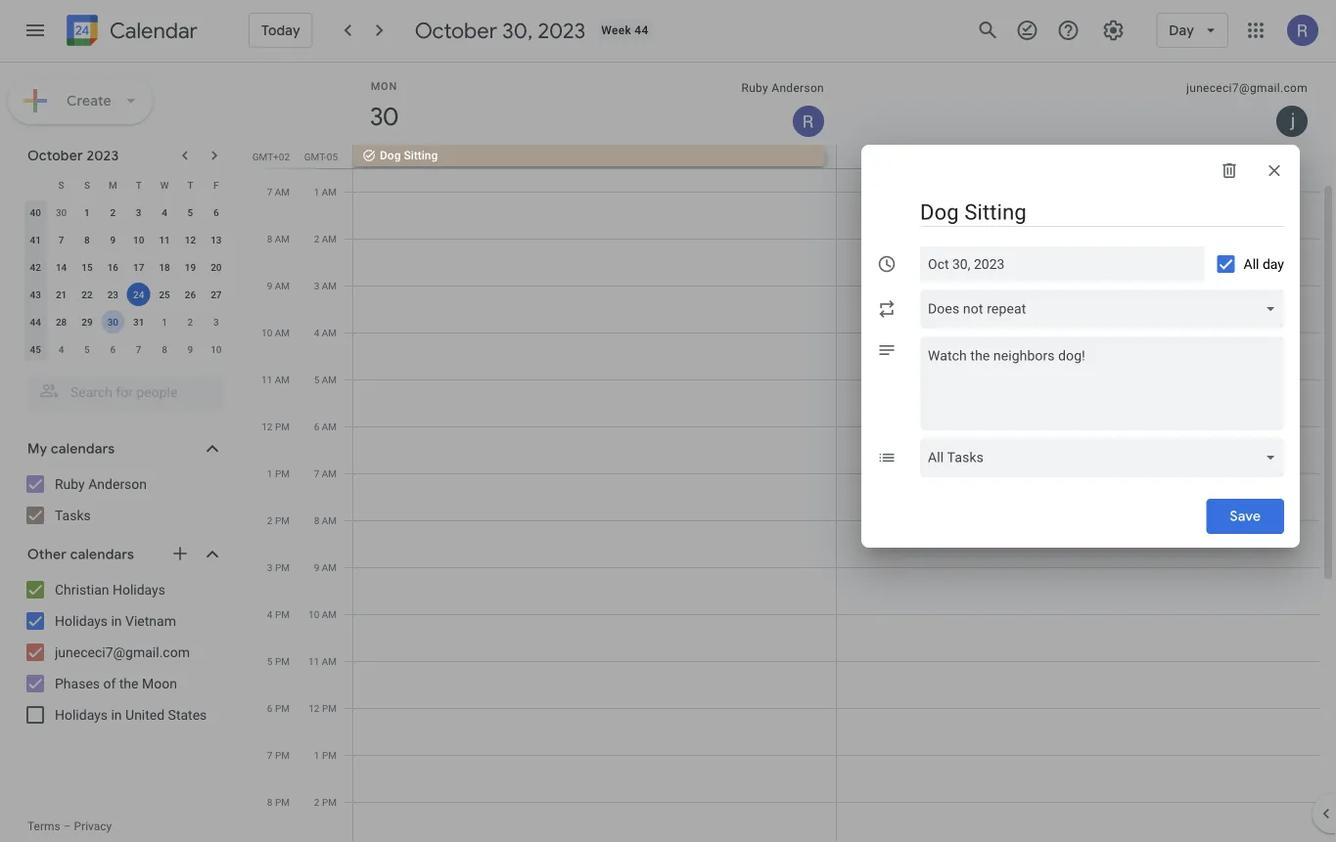 Task type: locate. For each thing, give the bounding box(es) containing it.
1 horizontal spatial 8 am
[[314, 515, 337, 527]]

0 horizontal spatial 2 pm
[[267, 515, 290, 527]]

calendars inside other calendars dropdown button
[[70, 546, 134, 564]]

1 vertical spatial 11 am
[[308, 656, 337, 668]]

grid
[[251, 63, 1336, 843]]

t right w
[[187, 179, 193, 191]]

20 element
[[204, 256, 228, 279]]

1 vertical spatial holidays
[[55, 613, 108, 630]]

s
[[58, 179, 64, 191], [84, 179, 90, 191]]

0 horizontal spatial 7 am
[[267, 186, 290, 198]]

1 vertical spatial 44
[[30, 316, 41, 328]]

13 element
[[204, 228, 228, 252]]

today button
[[249, 13, 313, 48]]

3
[[136, 207, 142, 218], [314, 280, 319, 292], [213, 316, 219, 328], [267, 562, 273, 574]]

f
[[213, 179, 219, 191]]

4 for november 4 element
[[58, 344, 64, 355]]

7 am
[[267, 186, 290, 198], [314, 468, 337, 480]]

1 vertical spatial junececi7@gmail.com
[[55, 645, 190, 661]]

1 t from the left
[[136, 179, 142, 191]]

anderson up dog sitting row at the top of page
[[772, 81, 824, 95]]

my calendars list
[[4, 469, 243, 532]]

other calendars list
[[4, 575, 243, 731]]

10 am
[[261, 327, 290, 339], [308, 609, 337, 621]]

s up "september 30" "element"
[[58, 179, 64, 191]]

privacy
[[74, 820, 112, 834]]

1 horizontal spatial t
[[187, 179, 193, 191]]

am
[[275, 186, 290, 198], [322, 186, 337, 198], [275, 233, 290, 245], [322, 233, 337, 245], [275, 280, 290, 292], [322, 280, 337, 292], [275, 327, 290, 339], [322, 327, 337, 339], [275, 374, 290, 386], [322, 374, 337, 386], [322, 421, 337, 433], [322, 468, 337, 480], [322, 515, 337, 527], [322, 562, 337, 574], [322, 609, 337, 621], [322, 656, 337, 668]]

10 left the 11 element
[[133, 234, 144, 246]]

1 vertical spatial in
[[111, 707, 122, 724]]

0 horizontal spatial 1 pm
[[267, 468, 290, 480]]

28
[[56, 316, 67, 328]]

0 vertical spatial 12
[[185, 234, 196, 246]]

0 horizontal spatial anderson
[[88, 476, 147, 492]]

11 right 10 element
[[159, 234, 170, 246]]

other
[[27, 546, 67, 564]]

in for united
[[111, 707, 122, 724]]

30 inside cell
[[107, 316, 118, 328]]

1 vertical spatial 10 am
[[308, 609, 337, 621]]

m
[[109, 179, 117, 191]]

ruby
[[742, 81, 769, 95], [55, 476, 85, 492]]

1 horizontal spatial 1 pm
[[314, 750, 337, 762]]

calendars up christian holidays
[[70, 546, 134, 564]]

6 left the november 7 'element'
[[110, 344, 116, 355]]

4 am
[[314, 327, 337, 339]]

12 pm right 6 pm
[[309, 703, 337, 715]]

5 for 5 am
[[314, 374, 319, 386]]

christian holidays
[[55, 582, 165, 598]]

holidays for holidays in united states
[[55, 707, 108, 724]]

1 horizontal spatial ruby
[[742, 81, 769, 95]]

2 in from the top
[[111, 707, 122, 724]]

5 up the 6 am
[[314, 374, 319, 386]]

0 horizontal spatial t
[[136, 179, 142, 191]]

30 cell
[[100, 308, 126, 336]]

27
[[211, 289, 222, 301]]

row group
[[23, 199, 229, 363]]

1 horizontal spatial 11
[[261, 374, 272, 386]]

1 horizontal spatial 2023
[[538, 17, 586, 44]]

1 vertical spatial 30
[[107, 316, 118, 328]]

ruby anderson down my calendars dropdown button
[[55, 476, 147, 492]]

12 left the 6 am
[[262, 421, 273, 433]]

8 am down the 6 am
[[314, 515, 337, 527]]

8 up '15' element
[[84, 234, 90, 246]]

17 element
[[127, 256, 150, 279]]

gmt-
[[304, 151, 327, 163]]

10 am left 4 am on the top
[[261, 327, 290, 339]]

30 for 30 element
[[107, 316, 118, 328]]

41
[[30, 234, 41, 246]]

5 right november 4 element
[[84, 344, 90, 355]]

ruby inside column header
[[742, 81, 769, 95]]

cell
[[353, 145, 837, 843], [837, 145, 1321, 843]]

5 up 6 pm
[[267, 656, 273, 668]]

17
[[133, 261, 144, 273]]

11 right '5 pm'
[[308, 656, 319, 668]]

s left m
[[84, 179, 90, 191]]

5 for 5 pm
[[267, 656, 273, 668]]

november 3 element
[[204, 310, 228, 334]]

None field
[[920, 290, 1292, 329], [920, 439, 1292, 478], [920, 290, 1292, 329], [920, 439, 1292, 478]]

0 vertical spatial 2 pm
[[267, 515, 290, 527]]

13
[[211, 234, 222, 246]]

terms link
[[27, 820, 60, 834]]

1 right the 7 pm
[[314, 750, 320, 762]]

my
[[27, 441, 47, 458]]

3 up 10 element
[[136, 207, 142, 218]]

vietnam
[[125, 613, 176, 630]]

sitting
[[404, 149, 438, 163]]

9 am
[[267, 280, 290, 292], [314, 562, 337, 574]]

my calendars
[[27, 441, 115, 458]]

holidays up vietnam
[[113, 582, 165, 598]]

in down christian holidays
[[111, 613, 122, 630]]

None search field
[[0, 367, 243, 410]]

23 element
[[101, 283, 125, 306]]

3 pm
[[267, 562, 290, 574]]

3 up 4 pm
[[267, 562, 273, 574]]

30 right 40
[[56, 207, 67, 218]]

phases
[[55, 676, 100, 692]]

tasks
[[55, 508, 91, 524]]

0 horizontal spatial 12
[[185, 234, 196, 246]]

calendars right my
[[51, 441, 115, 458]]

1 horizontal spatial 12
[[262, 421, 273, 433]]

6 up the 7 pm
[[267, 703, 273, 715]]

2023 right '30,'
[[538, 17, 586, 44]]

11
[[159, 234, 170, 246], [261, 374, 272, 386], [308, 656, 319, 668]]

junececi7@gmail.com
[[1187, 81, 1308, 95], [55, 645, 190, 661]]

7 am down gmt+02
[[267, 186, 290, 198]]

2023
[[538, 17, 586, 44], [87, 147, 119, 164]]

holidays down the phases
[[55, 707, 108, 724]]

4 up 5 am
[[314, 327, 319, 339]]

3 for 3 am
[[314, 280, 319, 292]]

12 inside row
[[185, 234, 196, 246]]

Watch the neighbors dog! text field
[[920, 345, 1285, 415]]

7 right 41
[[58, 234, 64, 246]]

in left united
[[111, 707, 122, 724]]

october for october 30, 2023
[[415, 17, 497, 44]]

states
[[168, 707, 207, 724]]

save button
[[1207, 493, 1285, 540]]

1 horizontal spatial 2 pm
[[314, 797, 337, 809]]

6 down 5 am
[[314, 421, 319, 433]]

save
[[1230, 508, 1261, 526]]

11 am left 5 am
[[261, 374, 290, 386]]

1 vertical spatial 2 pm
[[314, 797, 337, 809]]

pm
[[275, 421, 290, 433], [275, 468, 290, 480], [275, 515, 290, 527], [275, 562, 290, 574], [275, 609, 290, 621], [275, 656, 290, 668], [275, 703, 290, 715], [322, 703, 337, 715], [275, 750, 290, 762], [322, 750, 337, 762], [275, 797, 290, 809], [322, 797, 337, 809]]

1 horizontal spatial 30
[[107, 316, 118, 328]]

row
[[345, 145, 1321, 843], [23, 171, 229, 199], [23, 199, 229, 226], [23, 226, 229, 254], [23, 254, 229, 281], [23, 281, 229, 308], [23, 308, 229, 336], [23, 336, 229, 363]]

44 left '28'
[[30, 316, 41, 328]]

2 pm up '3 pm'
[[267, 515, 290, 527]]

0 vertical spatial 10 am
[[261, 327, 290, 339]]

4 left november 5 element
[[58, 344, 64, 355]]

row group containing 40
[[23, 199, 229, 363]]

4
[[162, 207, 167, 218], [314, 327, 319, 339], [58, 344, 64, 355], [267, 609, 273, 621]]

0 vertical spatial 9 am
[[267, 280, 290, 292]]

holidays down christian
[[55, 613, 108, 630]]

2 horizontal spatial 11
[[308, 656, 319, 668]]

row containing 43
[[23, 281, 229, 308]]

november 4 element
[[50, 338, 73, 361]]

2 pm
[[267, 515, 290, 527], [314, 797, 337, 809]]

12
[[185, 234, 196, 246], [262, 421, 273, 433], [309, 703, 320, 715]]

1 horizontal spatial 44
[[635, 23, 649, 37]]

anderson down my calendars dropdown button
[[88, 476, 147, 492]]

5 am
[[314, 374, 337, 386]]

0 vertical spatial ruby
[[742, 81, 769, 95]]

calendar element
[[63, 11, 198, 54]]

10
[[133, 234, 144, 246], [261, 327, 272, 339], [211, 344, 222, 355], [308, 609, 319, 621]]

1 horizontal spatial s
[[84, 179, 90, 191]]

0 horizontal spatial 44
[[30, 316, 41, 328]]

11 am right '5 pm'
[[308, 656, 337, 668]]

12 right the 11 element
[[185, 234, 196, 246]]

25 element
[[153, 283, 176, 306]]

1 in from the top
[[111, 613, 122, 630]]

0 horizontal spatial 30
[[56, 207, 67, 218]]

2 horizontal spatial 12
[[309, 703, 320, 715]]

november 6 element
[[101, 338, 125, 361]]

0 horizontal spatial 9 am
[[267, 280, 290, 292]]

0 vertical spatial holidays
[[113, 582, 165, 598]]

2 vertical spatial 11
[[308, 656, 319, 668]]

21
[[56, 289, 67, 301]]

of
[[103, 676, 116, 692]]

29
[[82, 316, 93, 328]]

0 horizontal spatial ruby
[[55, 476, 85, 492]]

0 vertical spatial october
[[415, 17, 497, 44]]

november 7 element
[[127, 338, 150, 361]]

2 vertical spatial holidays
[[55, 707, 108, 724]]

row containing 41
[[23, 226, 229, 254]]

10 right 4 pm
[[308, 609, 319, 621]]

8 am left 2 am
[[267, 233, 290, 245]]

9 am left '3 am'
[[267, 280, 290, 292]]

7 left november 8 "element"
[[136, 344, 142, 355]]

3 up 4 am on the top
[[314, 280, 319, 292]]

11 am
[[261, 374, 290, 386], [308, 656, 337, 668]]

9 right '3 pm'
[[314, 562, 319, 574]]

6 am
[[314, 421, 337, 433]]

october 2023
[[27, 147, 119, 164]]

27 element
[[204, 283, 228, 306]]

0 horizontal spatial junececi7@gmail.com
[[55, 645, 190, 661]]

moon
[[142, 676, 177, 692]]

11 left 5 am
[[261, 374, 272, 386]]

2 s from the left
[[84, 179, 90, 191]]

1 pm right the 7 pm
[[314, 750, 337, 762]]

24, today element
[[127, 283, 150, 306]]

5 up 12 element on the left top of the page
[[188, 207, 193, 218]]

2 t from the left
[[187, 179, 193, 191]]

ruby inside "my calendars" list
[[55, 476, 85, 492]]

0 horizontal spatial ruby anderson
[[55, 476, 147, 492]]

all day
[[1244, 256, 1285, 272]]

junececi7@gmail.com inside other calendars list
[[55, 645, 190, 661]]

8
[[267, 233, 272, 245], [84, 234, 90, 246], [162, 344, 167, 355], [314, 515, 319, 527], [267, 797, 273, 809]]

calendar heading
[[106, 17, 198, 45]]

0 horizontal spatial 11
[[159, 234, 170, 246]]

dog sitting button
[[353, 145, 825, 166]]

10 am right 4 pm
[[308, 609, 337, 621]]

october
[[415, 17, 497, 44], [27, 147, 83, 164]]

0 vertical spatial calendars
[[51, 441, 115, 458]]

6 pm
[[267, 703, 290, 715]]

calendar
[[110, 17, 198, 45]]

1 vertical spatial ruby anderson
[[55, 476, 147, 492]]

t
[[136, 179, 142, 191], [187, 179, 193, 191]]

9
[[110, 234, 116, 246], [267, 280, 272, 292], [188, 344, 193, 355], [314, 562, 319, 574]]

5 for november 5 element
[[84, 344, 90, 355]]

november 10 element
[[204, 338, 228, 361]]

3 right the november 2 element
[[213, 316, 219, 328]]

0 vertical spatial 12 pm
[[262, 421, 290, 433]]

22
[[82, 289, 93, 301]]

0 vertical spatial anderson
[[772, 81, 824, 95]]

1 vertical spatial calendars
[[70, 546, 134, 564]]

1
[[314, 186, 319, 198], [84, 207, 90, 218], [162, 316, 167, 328], [267, 468, 273, 480], [314, 750, 320, 762]]

12 right 6 pm
[[309, 703, 320, 715]]

anderson
[[772, 81, 824, 95], [88, 476, 147, 492]]

7 pm
[[267, 750, 290, 762]]

9 right 27 element
[[267, 280, 272, 292]]

october up "september 30" "element"
[[27, 147, 83, 164]]

dog sitting row
[[345, 145, 1336, 168]]

2 am
[[314, 233, 337, 245]]

3 inside 'element'
[[213, 316, 219, 328]]

8 right the november 7 'element'
[[162, 344, 167, 355]]

1 horizontal spatial anderson
[[772, 81, 824, 95]]

2 right 8 pm
[[314, 797, 320, 809]]

1 vertical spatial october
[[27, 147, 83, 164]]

1 vertical spatial anderson
[[88, 476, 147, 492]]

1 horizontal spatial junececi7@gmail.com
[[1187, 81, 1308, 95]]

0 vertical spatial 44
[[635, 23, 649, 37]]

1 horizontal spatial 12 pm
[[309, 703, 337, 715]]

ruby anderson
[[742, 81, 824, 95], [55, 476, 147, 492]]

in
[[111, 613, 122, 630], [111, 707, 122, 724]]

8 pm
[[267, 797, 290, 809]]

week 44
[[601, 23, 649, 37]]

1 vertical spatial 11
[[261, 374, 272, 386]]

2
[[110, 207, 116, 218], [314, 233, 319, 245], [188, 316, 193, 328], [267, 515, 273, 527], [314, 797, 320, 809]]

2 pm right 8 pm
[[314, 797, 337, 809]]

0 vertical spatial 30
[[56, 207, 67, 218]]

0 vertical spatial in
[[111, 613, 122, 630]]

ruby anderson up dog sitting row at the top of page
[[742, 81, 824, 95]]

0 vertical spatial 7 am
[[267, 186, 290, 198]]

0 vertical spatial 1 pm
[[267, 468, 290, 480]]

2023 up m
[[87, 147, 119, 164]]

30 element
[[101, 310, 125, 334]]

0 vertical spatial 11 am
[[261, 374, 290, 386]]

12 pm left the 6 am
[[262, 421, 290, 433]]

7
[[267, 186, 272, 198], [58, 234, 64, 246], [136, 344, 142, 355], [314, 468, 319, 480], [267, 750, 273, 762]]

1 vertical spatial 7 am
[[314, 468, 337, 480]]

0 horizontal spatial 10 am
[[261, 327, 290, 339]]

september 30 element
[[50, 201, 73, 224]]

30 inside "element"
[[56, 207, 67, 218]]

1 vertical spatial 2023
[[87, 147, 119, 164]]

1 vertical spatial ruby
[[55, 476, 85, 492]]

Start date text field
[[928, 253, 1005, 276]]

0 horizontal spatial 12 pm
[[262, 421, 290, 433]]

7 am down the 6 am
[[314, 468, 337, 480]]

1 vertical spatial 9 am
[[314, 562, 337, 574]]

45
[[30, 344, 41, 355]]

0 horizontal spatial october
[[27, 147, 83, 164]]

44 right week
[[635, 23, 649, 37]]

october left '30,'
[[415, 17, 497, 44]]

1 pm
[[267, 468, 290, 480], [314, 750, 337, 762]]

1 right 31 element
[[162, 316, 167, 328]]

1 horizontal spatial october
[[415, 17, 497, 44]]

30 right '29' element
[[107, 316, 118, 328]]

0 horizontal spatial s
[[58, 179, 64, 191]]

anderson inside "my calendars" list
[[88, 476, 147, 492]]

row containing 45
[[23, 336, 229, 363]]

0 vertical spatial ruby anderson
[[742, 81, 824, 95]]

2 vertical spatial 12
[[309, 703, 320, 715]]

12 element
[[179, 228, 202, 252]]

1 horizontal spatial ruby anderson
[[742, 81, 824, 95]]

t left w
[[136, 179, 142, 191]]

4 down '3 pm'
[[267, 609, 273, 621]]

calendars inside my calendars dropdown button
[[51, 441, 115, 458]]

9 am right '3 pm'
[[314, 562, 337, 574]]

other calendars button
[[4, 539, 243, 571]]

0 vertical spatial 11
[[159, 234, 170, 246]]

6
[[213, 207, 219, 218], [110, 344, 116, 355], [314, 421, 319, 433], [267, 703, 273, 715]]

0 vertical spatial 8 am
[[267, 233, 290, 245]]

0 horizontal spatial 2023
[[87, 147, 119, 164]]

1 pm up '3 pm'
[[267, 468, 290, 480]]

1 vertical spatial 12 pm
[[309, 703, 337, 715]]

12 pm
[[262, 421, 290, 433], [309, 703, 337, 715]]



Task type: vqa. For each thing, say whether or not it's contained in the screenshot.
the bottom '–'
no



Task type: describe. For each thing, give the bounding box(es) containing it.
25
[[159, 289, 170, 301]]

row containing 44
[[23, 308, 229, 336]]

2 cell from the left
[[837, 145, 1321, 843]]

16
[[107, 261, 118, 273]]

my calendars button
[[4, 434, 243, 465]]

6 for november 6 element
[[110, 344, 116, 355]]

40
[[30, 207, 41, 218]]

1 horizontal spatial 10 am
[[308, 609, 337, 621]]

43
[[30, 289, 41, 301]]

0 horizontal spatial 11 am
[[261, 374, 290, 386]]

4 up the 11 element
[[162, 207, 167, 218]]

4 for 4 pm
[[267, 609, 273, 621]]

8 down the 6 am
[[314, 515, 319, 527]]

24 cell
[[126, 281, 152, 308]]

1 am
[[314, 186, 337, 198]]

10 right november 3 'element' at the top
[[261, 327, 272, 339]]

all
[[1244, 256, 1260, 272]]

14
[[56, 261, 67, 273]]

christian
[[55, 582, 109, 598]]

2 left november 3 'element' at the top
[[188, 316, 193, 328]]

6 up 13 element
[[213, 207, 219, 218]]

1 cell from the left
[[353, 145, 837, 843]]

8 down the 7 pm
[[267, 797, 273, 809]]

1 vertical spatial 1 pm
[[314, 750, 337, 762]]

ruby anderson inside column header
[[742, 81, 824, 95]]

the
[[119, 676, 139, 692]]

2 up '3 am'
[[314, 233, 319, 245]]

30 for "september 30" "element"
[[56, 207, 67, 218]]

w
[[160, 179, 169, 191]]

row containing s
[[23, 171, 229, 199]]

2 up '3 pm'
[[267, 515, 273, 527]]

row containing 40
[[23, 199, 229, 226]]

3 for 3 pm
[[267, 562, 273, 574]]

42
[[30, 261, 41, 273]]

11 inside row
[[159, 234, 170, 246]]

3 am
[[314, 280, 337, 292]]

4 for 4 am
[[314, 327, 319, 339]]

terms – privacy
[[27, 820, 112, 834]]

dog sitting
[[380, 149, 438, 163]]

15 element
[[75, 256, 99, 279]]

19 element
[[179, 256, 202, 279]]

9 left 10 element
[[110, 234, 116, 246]]

28 element
[[50, 310, 73, 334]]

–
[[63, 820, 71, 834]]

1 horizontal spatial 9 am
[[314, 562, 337, 574]]

23
[[107, 289, 118, 301]]

grid containing ruby anderson
[[251, 63, 1336, 843]]

0 horizontal spatial 8 am
[[267, 233, 290, 245]]

9 right november 8 "element"
[[188, 344, 193, 355]]

0 vertical spatial 2023
[[538, 17, 586, 44]]

1 vertical spatial 12
[[262, 421, 273, 433]]

november 2 element
[[179, 310, 202, 334]]

november 9 element
[[179, 338, 202, 361]]

november 5 element
[[75, 338, 99, 361]]

20
[[211, 261, 222, 273]]

1 vertical spatial 8 am
[[314, 515, 337, 527]]

26 element
[[179, 283, 202, 306]]

7 down gmt+02
[[267, 186, 272, 198]]

31
[[133, 316, 144, 328]]

7 inside the november 7 'element'
[[136, 344, 142, 355]]

1 right "september 30" "element"
[[84, 207, 90, 218]]

holidays in united states
[[55, 707, 207, 724]]

calendars for my calendars
[[51, 441, 115, 458]]

14 element
[[50, 256, 73, 279]]

16 element
[[101, 256, 125, 279]]

november 1 element
[[153, 310, 176, 334]]

19
[[185, 261, 196, 273]]

day
[[1263, 256, 1285, 272]]

calendars for other calendars
[[70, 546, 134, 564]]

phases of the moon
[[55, 676, 177, 692]]

november 8 element
[[153, 338, 176, 361]]

dog
[[380, 149, 401, 163]]

6 for 6 pm
[[267, 703, 273, 715]]

ruby anderson inside "my calendars" list
[[55, 476, 147, 492]]

privacy link
[[74, 820, 112, 834]]

1 s from the left
[[58, 179, 64, 191]]

11 element
[[153, 228, 176, 252]]

1 horizontal spatial 11 am
[[308, 656, 337, 668]]

united
[[125, 707, 165, 724]]

anderson inside column header
[[772, 81, 824, 95]]

15
[[82, 261, 93, 273]]

10 element
[[127, 228, 150, 252]]

8 inside "element"
[[162, 344, 167, 355]]

10 right november 9 element
[[211, 344, 222, 355]]

week
[[601, 23, 632, 37]]

7 down the 6 am
[[314, 468, 319, 480]]

gmt-05
[[304, 151, 338, 163]]

21 element
[[50, 283, 73, 306]]

row containing 42
[[23, 254, 229, 281]]

44 inside row
[[30, 316, 41, 328]]

other calendars
[[27, 546, 134, 564]]

0 vertical spatial junececi7@gmail.com
[[1187, 81, 1308, 95]]

6 for 6 am
[[314, 421, 319, 433]]

29 element
[[75, 310, 99, 334]]

terms
[[27, 820, 60, 834]]

gmt+02
[[252, 151, 290, 163]]

4 pm
[[267, 609, 290, 621]]

18
[[159, 261, 170, 273]]

row group inside october 2023 grid
[[23, 199, 229, 363]]

main drawer image
[[23, 19, 47, 42]]

Edit title text field
[[920, 198, 1285, 227]]

31 element
[[127, 310, 150, 334]]

today
[[261, 22, 300, 39]]

holidays in vietnam
[[55, 613, 176, 630]]

ruby anderson column header
[[353, 63, 837, 145]]

1 horizontal spatial 7 am
[[314, 468, 337, 480]]

22 element
[[75, 283, 99, 306]]

1 up '3 pm'
[[267, 468, 273, 480]]

7 down 6 pm
[[267, 750, 273, 762]]

october 30, 2023
[[415, 17, 586, 44]]

24
[[133, 289, 144, 301]]

26
[[185, 289, 196, 301]]

3 for november 3 'element' at the top
[[213, 316, 219, 328]]

holidays for holidays in vietnam
[[55, 613, 108, 630]]

in for vietnam
[[111, 613, 122, 630]]

30,
[[502, 17, 533, 44]]

18 element
[[153, 256, 176, 279]]

1 down gmt-
[[314, 186, 319, 198]]

5 pm
[[267, 656, 290, 668]]

8 right 13 element
[[267, 233, 272, 245]]

05
[[327, 151, 338, 163]]

october 2023 grid
[[19, 171, 229, 363]]

october for october 2023
[[27, 147, 83, 164]]

2 down m
[[110, 207, 116, 218]]



